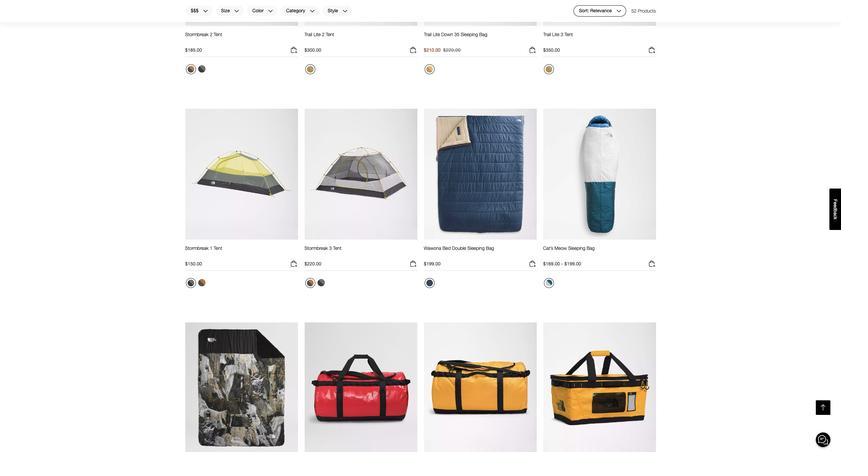 Task type: locate. For each thing, give the bounding box(es) containing it.
1 $199.00 from the left
[[424, 261, 441, 267]]

$210.00
[[424, 47, 441, 53]]

$199.00 inside $199.00 dropdown button
[[424, 261, 441, 267]]

1 horizontal spatial 2
[[322, 32, 325, 37]]

k
[[833, 217, 838, 220]]

2 horizontal spatial trail
[[543, 32, 551, 37]]

$220.00 down trail lite down 35 sleeping bag button
[[443, 47, 461, 53]]

trail inside "button"
[[305, 32, 312, 37]]

agave green/asphalt grey image down $185.00 at the top left of page
[[198, 65, 205, 73]]

trail lite 3 tent
[[543, 32, 573, 37]]

stormbreak
[[185, 32, 209, 37], [185, 245, 209, 251], [305, 245, 328, 251]]

stormbreak 1 tent button
[[185, 245, 222, 257]]

3 lite from the left
[[552, 32, 560, 37]]

stormbreak 1 tent
[[185, 245, 222, 251]]

stormbreak 3 tent image
[[305, 108, 417, 240]]

base camp duffel—xxl image
[[424, 322, 537, 452]]

stormbreak 3 tent
[[305, 245, 342, 251]]

1 lite from the left
[[314, 32, 321, 37]]

0 horizontal spatial 2
[[210, 32, 212, 37]]

banff blue/tin grey image
[[546, 280, 552, 287]]

2
[[210, 32, 212, 37], [322, 32, 325, 37]]

1 2 from the left
[[210, 32, 212, 37]]

0 horizontal spatial trail
[[305, 32, 312, 37]]

golden oak/pavement image
[[307, 280, 314, 287]]

lite for 2
[[314, 32, 321, 37]]

1 vertical spatial golden oak/pavement image
[[198, 279, 205, 287]]

down
[[441, 32, 453, 37]]

2 horizontal spatial golden oak/pavement radio
[[305, 278, 315, 288]]

bed
[[443, 245, 451, 251]]

color
[[252, 8, 264, 13]]

golden oak/pavement image down $150.00
[[198, 279, 205, 287]]

2 horizontal spatial agave green/asphalt grey radio
[[316, 278, 327, 288]]

Shady Blue radio
[[425, 278, 435, 288]]

52
[[632, 8, 637, 14]]

sleeping
[[461, 32, 478, 37], [468, 245, 485, 251], [568, 245, 586, 251]]

sleeping right double on the bottom
[[468, 245, 485, 251]]

1 horizontal spatial agave green/asphalt grey image
[[198, 65, 205, 73]]

e up d
[[833, 202, 838, 205]]

lite for down
[[433, 32, 440, 37]]

52 products status
[[632, 5, 656, 17]]

$choose color$ option group for $220.00
[[305, 278, 327, 291]]

2 horizontal spatial agave green/asphalt grey image
[[318, 279, 325, 287]]

e
[[833, 202, 838, 205], [833, 205, 838, 207]]

size button
[[216, 5, 244, 17]]

Khaki Stone/Arrowwood Yellow radio
[[544, 64, 554, 74]]

$220.00
[[443, 47, 461, 53], [305, 261, 321, 267]]

trail for trail lite down 35 sleeping bag
[[424, 32, 432, 37]]

$199.00 down wawona at the right of the page
[[424, 261, 441, 267]]

$$$
[[191, 8, 199, 13]]

cat's meow sleeping bag
[[543, 245, 595, 251]]

1 horizontal spatial trail
[[424, 32, 432, 37]]

a
[[833, 212, 838, 215]]

0 horizontal spatial $220.00
[[305, 261, 321, 267]]

$150.00
[[185, 261, 202, 267]]

2 inside button
[[210, 32, 212, 37]]

0 horizontal spatial golden oak/pavement image
[[188, 66, 194, 73]]

0 horizontal spatial agave green/asphalt grey radio
[[186, 278, 196, 288]]

lite up the $350.00
[[552, 32, 560, 37]]

1
[[210, 245, 212, 251]]

agave green/asphalt grey radio down $185.00 at the top left of page
[[197, 64, 207, 74]]

1 horizontal spatial golden oak/pavement image
[[198, 279, 205, 287]]

3 trail from the left
[[543, 32, 551, 37]]

2 2 from the left
[[322, 32, 325, 37]]

cat's meow sleeping bag button
[[543, 245, 595, 257]]

back to top image
[[819, 404, 828, 412]]

wawona fuzzy blanket image
[[185, 322, 298, 452]]

$199.00 right -
[[565, 261, 581, 267]]

1 horizontal spatial agave green/asphalt grey radio
[[197, 64, 207, 74]]

golden oak/pavement image down $185.00 at the top left of page
[[188, 66, 194, 73]]

lite inside trail lite down 35 sleeping bag button
[[433, 32, 440, 37]]

2 lite from the left
[[433, 32, 440, 37]]

Golden Oak/Pavement radio
[[186, 64, 196, 74], [197, 278, 207, 288], [305, 278, 315, 288]]

cat's meow sleeping bag image
[[543, 108, 656, 240]]

lite inside trail lite 3 tent button
[[552, 32, 560, 37]]

1 horizontal spatial $220.00
[[443, 47, 461, 53]]

category button
[[281, 5, 320, 17]]

tent
[[214, 32, 222, 37], [326, 32, 334, 37], [565, 32, 573, 37], [214, 245, 222, 251], [333, 245, 342, 251]]

1 horizontal spatial lite
[[433, 32, 440, 37]]

2 inside "button"
[[322, 32, 325, 37]]

0 horizontal spatial $199.00
[[424, 261, 441, 267]]

trail up $300.00
[[305, 32, 312, 37]]

double
[[452, 245, 466, 251]]

52 products
[[632, 8, 656, 14]]

lite
[[314, 32, 321, 37], [433, 32, 440, 37], [552, 32, 560, 37]]

relevance
[[590, 8, 612, 13]]

trail for trail lite 2 tent
[[305, 32, 312, 37]]

agave green/asphalt grey image down $150.00
[[188, 280, 194, 287]]

$220.00 button
[[305, 260, 417, 271]]

trail up the $350.00
[[543, 32, 551, 37]]

size
[[221, 8, 230, 13]]

bag right meow
[[587, 245, 595, 251]]

tent for stormbreak 3 tent
[[333, 245, 342, 251]]

trail lite 2 tent image
[[305, 0, 417, 26]]

$169.00
[[543, 261, 560, 267]]

0 vertical spatial golden oak/pavement image
[[188, 66, 194, 73]]

1 horizontal spatial $199.00
[[565, 261, 581, 267]]

agave green/asphalt grey image for $220.00
[[318, 279, 325, 287]]

2 horizontal spatial lite
[[552, 32, 560, 37]]

0 vertical spatial 3
[[561, 32, 563, 37]]

$220.00 down stormbreak 3 tent button
[[305, 261, 321, 267]]

tent for stormbreak 1 tent
[[214, 245, 222, 251]]

agave green/asphalt grey radio right golden oak/pavement icon
[[316, 278, 327, 288]]

wawona bed double sleeping bag image
[[424, 108, 537, 240]]

lite up $300.00
[[314, 32, 321, 37]]

trail up $210.00
[[424, 32, 432, 37]]

lite inside trail lite 2 tent "button"
[[314, 32, 321, 37]]

$choose color$ option group
[[185, 64, 208, 77], [185, 278, 208, 291], [305, 278, 327, 291]]

2 down the style dropdown button
[[322, 32, 325, 37]]

Agave Green/Asphalt Grey radio
[[197, 64, 207, 74], [316, 278, 327, 288], [186, 278, 196, 288]]

golden oak/pavement image
[[188, 66, 194, 73], [198, 279, 205, 287]]

agave green/asphalt grey radio down $150.00
[[186, 278, 196, 288]]

trail
[[305, 32, 312, 37], [424, 32, 432, 37], [543, 32, 551, 37]]

bag up $199.00 dropdown button
[[486, 245, 494, 251]]

f e e d b a c k
[[833, 199, 838, 220]]

agave green/asphalt grey image right golden oak/pavement icon
[[318, 279, 325, 287]]

lite left the down at the top of page
[[433, 32, 440, 37]]

bag
[[479, 32, 487, 37], [486, 245, 494, 251], [587, 245, 595, 251]]

trail lite down 35 sleeping bag image
[[424, 0, 537, 26]]

3
[[561, 32, 563, 37], [329, 245, 332, 251]]

agave green/asphalt grey image
[[198, 65, 205, 73], [318, 279, 325, 287], [188, 280, 194, 287]]

1 trail from the left
[[305, 32, 312, 37]]

trail lite 2 tent
[[305, 32, 334, 37]]

bag down the trail lite down 35 sleeping bag image
[[479, 32, 487, 37]]

2 trail from the left
[[424, 32, 432, 37]]

$199.00
[[424, 261, 441, 267], [565, 261, 581, 267]]

e up b
[[833, 205, 838, 207]]

-
[[562, 261, 563, 267]]

meow
[[555, 245, 567, 251]]

0 horizontal spatial golden oak/pavement radio
[[186, 64, 196, 74]]

1 vertical spatial 3
[[329, 245, 332, 251]]

0 horizontal spatial lite
[[314, 32, 321, 37]]

sort: relevance
[[579, 8, 612, 13]]

1 vertical spatial $220.00
[[305, 261, 321, 267]]

golden oak/pavement image for golden oak/pavement radio related to $185.00
[[188, 66, 194, 73]]

2 down $$$ 'dropdown button'
[[210, 32, 212, 37]]

1 e from the top
[[833, 202, 838, 205]]

bag inside 'button'
[[486, 245, 494, 251]]

stormbreak for stormbreak 2 tent
[[185, 32, 209, 37]]

base camp gear box—m image
[[543, 322, 656, 452]]

$185.00
[[185, 47, 202, 53]]



Task type: describe. For each thing, give the bounding box(es) containing it.
TNF Yellow/Khaki Stone radio
[[425, 64, 435, 74]]

$150.00 button
[[185, 260, 298, 271]]

$$$ button
[[185, 5, 213, 17]]

0 vertical spatial $220.00
[[443, 47, 461, 53]]

$350.00 button
[[543, 46, 656, 57]]

stormbreak 2 tent button
[[185, 32, 222, 43]]

$choose color$ option group for $185.00
[[185, 64, 208, 77]]

sleeping inside 'button'
[[468, 245, 485, 251]]

$350.00
[[543, 47, 560, 53]]

base camp duffel—xl image
[[305, 322, 417, 452]]

sort: relevance button
[[574, 5, 626, 17]]

d
[[833, 207, 838, 210]]

tent for stormbreak 2 tent
[[214, 32, 222, 37]]

stormbreak 2 tent
[[185, 32, 222, 37]]

2 $199.00 from the left
[[565, 261, 581, 267]]

$169.00 - $199.00
[[543, 261, 581, 267]]

trail lite down 35 sleeping bag button
[[424, 32, 487, 43]]

b
[[833, 210, 838, 212]]

stormbreak 3 tent button
[[305, 245, 342, 257]]

$185.00 button
[[185, 46, 298, 57]]

sort:
[[579, 8, 589, 13]]

trail lite 3 tent button
[[543, 32, 573, 43]]

f
[[833, 199, 838, 202]]

2 e from the top
[[833, 205, 838, 207]]

khaki stone/arrowwood yellow image
[[546, 66, 552, 73]]

shady blue image
[[426, 280, 433, 287]]

trail lite 2 tent button
[[305, 32, 334, 43]]

stormbreak for stormbreak 3 tent
[[305, 245, 328, 251]]

cat's
[[543, 245, 553, 251]]

trail lite down 35 sleeping bag
[[424, 32, 487, 37]]

$300.00
[[305, 47, 321, 53]]

stormbreak for stormbreak 1 tent
[[185, 245, 209, 251]]

lite for 3
[[552, 32, 560, 37]]

wawona bed double sleeping bag button
[[424, 245, 494, 257]]

agave green/asphalt grey radio for $220.00
[[316, 278, 327, 288]]

stormbreak 2 tent image
[[185, 0, 298, 26]]

trail for trail lite 3 tent
[[543, 32, 551, 37]]

agave green/asphalt grey radio for $185.00
[[197, 64, 207, 74]]

sleeping right the 35
[[461, 32, 478, 37]]

f e e d b a c k button
[[830, 189, 841, 230]]

wawona bed double sleeping bag
[[424, 245, 494, 251]]

golden oak/pavement radio for $185.00
[[186, 64, 196, 74]]

$choose color$ option group for $150.00
[[185, 278, 208, 291]]

0 horizontal spatial agave green/asphalt grey image
[[188, 280, 194, 287]]

products
[[638, 8, 656, 14]]

tent inside "button"
[[326, 32, 334, 37]]

Khaki Stone/Arrowwood Yellow radio
[[305, 64, 315, 74]]

0 horizontal spatial 3
[[329, 245, 332, 251]]

stormbreak 1 tent image
[[185, 108, 298, 240]]

style
[[328, 8, 338, 13]]

agave green/asphalt grey image for $185.00
[[198, 65, 205, 73]]

trail lite 3 tent image
[[543, 0, 656, 26]]

$199.00 button
[[424, 260, 537, 271]]

$220.00 inside dropdown button
[[305, 261, 321, 267]]

golden oak/pavement image for middle golden oak/pavement radio
[[198, 279, 205, 287]]

1 horizontal spatial 3
[[561, 32, 563, 37]]

Banff Blue/Tin Grey radio
[[544, 278, 554, 288]]

golden oak/pavement radio for $220.00
[[305, 278, 315, 288]]

color button
[[247, 5, 278, 17]]

category
[[286, 8, 305, 13]]

wawona
[[424, 245, 441, 251]]

$300.00 button
[[305, 46, 417, 57]]

khaki stone/arrowwood yellow image
[[307, 66, 314, 73]]

sleeping right meow
[[568, 245, 586, 251]]

c
[[833, 215, 838, 217]]

tnf yellow/khaki stone image
[[426, 66, 433, 73]]

style button
[[322, 5, 352, 17]]

35
[[454, 32, 460, 37]]

1 horizontal spatial golden oak/pavement radio
[[197, 278, 207, 288]]



Task type: vqa. For each thing, say whether or not it's contained in the screenshot.
Women's Oh Mega Beanie image
no



